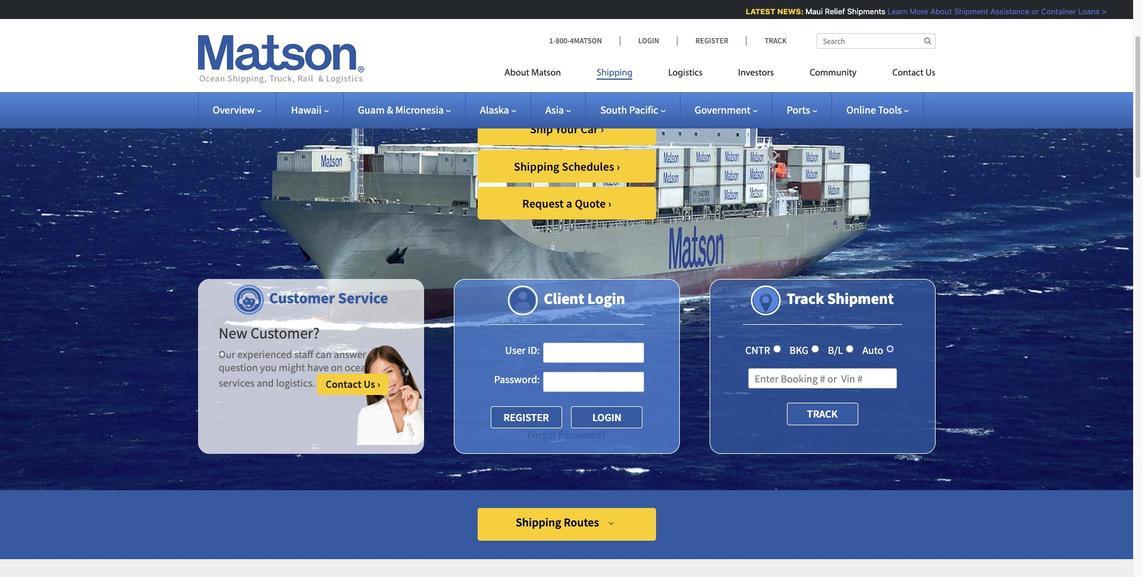 Task type: vqa. For each thing, say whether or not it's contained in the screenshot.
Schedules
yes



Task type: describe. For each thing, give the bounding box(es) containing it.
1 vertical spatial shipment
[[828, 289, 894, 308]]

new
[[219, 323, 248, 343]]

hawaii link
[[291, 103, 329, 117]]

us for contact us
[[926, 68, 936, 78]]

shipments
[[846, 7, 884, 16]]

B/L radio
[[847, 345, 854, 353]]

about matson
[[505, 68, 561, 78]]

shipping for shipping routes
[[516, 515, 562, 530]]

shipping schedules ›
[[514, 159, 620, 174]]

contact for contact us
[[893, 68, 924, 78]]

› right the car
[[601, 121, 604, 136]]

online tools link
[[847, 103, 910, 117]]

1-
[[549, 36, 556, 46]]

password:
[[494, 372, 540, 386]]

question
[[219, 361, 258, 374]]

alaska link
[[480, 103, 517, 117]]

overview
[[213, 103, 255, 117]]

BKG radio
[[812, 345, 820, 353]]

forgot password? link
[[528, 428, 606, 442]]

bkg
[[790, 343, 809, 357]]

car
[[581, 121, 598, 136]]

can
[[316, 348, 332, 361]]

track button
[[787, 403, 859, 425]]

staff
[[294, 348, 314, 361]]

cntr
[[746, 343, 771, 357]]

south pacific
[[601, 103, 659, 117]]

guam
[[358, 103, 385, 117]]

logistics.
[[276, 376, 315, 390]]

relief
[[824, 7, 844, 16]]

track shipment
[[787, 289, 894, 308]]

asia link
[[546, 103, 571, 117]]

blue matson logo with ocean, shipping, truck, rail and logistics written beneath it. image
[[198, 35, 365, 84]]

our experienced staff can answer any question you might have on ocean services and logistics.
[[219, 348, 385, 390]]

and
[[484, 33, 556, 87]]

b/l
[[828, 343, 844, 357]]

new customer?
[[219, 323, 320, 343]]

investors
[[739, 68, 774, 78]]

password?
[[559, 428, 606, 442]]

south pacific link
[[601, 103, 666, 117]]

industry
[[293, 0, 454, 44]]

have
[[307, 361, 329, 374]]

>
[[1101, 7, 1106, 16]]

User ID: text field
[[543, 343, 644, 363]]

&
[[387, 103, 393, 117]]

learn more about shipment assistance or container loans > link
[[886, 7, 1106, 16]]

id:
[[528, 343, 540, 357]]

1 horizontal spatial shipment
[[953, 7, 987, 16]]

news:
[[776, 7, 803, 16]]

1-800-4matson
[[549, 36, 602, 46]]

track for the 'track' button
[[808, 407, 838, 421]]

pacific
[[630, 103, 659, 117]]

shipping schedules › link
[[478, 150, 656, 183]]

image of smiling customer service agent ready to help. image
[[356, 345, 424, 445]]

container
[[1040, 7, 1075, 16]]

government link
[[695, 103, 758, 117]]

› right quote on the top right of the page
[[608, 196, 612, 211]]

track link
[[747, 36, 787, 46]]

contact us › link
[[317, 374, 389, 395]]

any
[[369, 348, 385, 361]]

logistics
[[669, 68, 703, 78]]

customer?
[[251, 323, 320, 343]]

you
[[260, 361, 277, 374]]

expertise,
[[611, 0, 801, 44]]

guam & micronesia link
[[358, 103, 451, 117]]

Password: password field
[[543, 372, 644, 392]]

matson
[[532, 68, 561, 78]]

service
[[338, 288, 388, 308]]

Auto radio
[[887, 345, 895, 353]]

industry leading expertise, resources and reliability
[[293, 0, 801, 87]]

might
[[279, 361, 305, 374]]

south
[[601, 103, 627, 117]]

track for track shipment
[[787, 289, 825, 308]]

hawaii
[[291, 103, 322, 117]]

shipping for shipping
[[597, 68, 633, 78]]

about matson link
[[505, 62, 579, 87]]

ship
[[530, 121, 553, 136]]



Task type: locate. For each thing, give the bounding box(es) containing it.
login
[[639, 36, 660, 46], [588, 289, 625, 308]]

reliability
[[564, 33, 749, 87]]

register for rightmost register link
[[696, 36, 729, 46]]

login up shipping link
[[639, 36, 660, 46]]

shipping up south
[[597, 68, 633, 78]]

user
[[506, 343, 526, 357]]

tools
[[879, 103, 902, 117]]

4matson
[[570, 36, 602, 46]]

None search field
[[817, 33, 936, 49]]

about inside top menu navigation
[[505, 68, 530, 78]]

guam & micronesia
[[358, 103, 444, 117]]

shipping routes
[[516, 515, 599, 530]]

contact us link
[[875, 62, 936, 87]]

register link up top menu navigation
[[677, 36, 747, 46]]

0 vertical spatial shipment
[[953, 7, 987, 16]]

forgot
[[528, 428, 557, 442]]

contact us
[[893, 68, 936, 78]]

quote
[[575, 196, 606, 211]]

1 vertical spatial shipping
[[514, 159, 560, 174]]

routes
[[564, 515, 599, 530]]

› right schedules
[[617, 159, 620, 174]]

0 vertical spatial shipping
[[597, 68, 633, 78]]

services and
[[219, 376, 274, 390]]

track for track link
[[765, 36, 787, 46]]

0 horizontal spatial about
[[505, 68, 530, 78]]

0 horizontal spatial contact
[[326, 378, 362, 391]]

ship your car › link
[[478, 112, 656, 145]]

shipping link
[[579, 62, 651, 87]]

us down ocean
[[364, 378, 375, 391]]

track inside button
[[808, 407, 838, 421]]

1 horizontal spatial contact
[[893, 68, 924, 78]]

0 horizontal spatial register link
[[491, 407, 562, 429]]

overview link
[[213, 103, 262, 117]]

request
[[523, 196, 564, 211]]

asia
[[546, 103, 564, 117]]

0 vertical spatial register link
[[677, 36, 747, 46]]

us inside top menu navigation
[[926, 68, 936, 78]]

customer service
[[269, 288, 388, 308]]

1 horizontal spatial register link
[[677, 36, 747, 46]]

1 vertical spatial login
[[588, 289, 625, 308]]

› down any
[[378, 378, 381, 391]]

Enter Booking # or  Vin # text field
[[748, 369, 897, 389]]

Search search field
[[817, 33, 936, 49]]

investors link
[[721, 62, 792, 87]]

1 vertical spatial us
[[364, 378, 375, 391]]

1 horizontal spatial login
[[639, 36, 660, 46]]

track down "enter booking # or  vin #" 'text box'
[[808, 407, 838, 421]]

1 vertical spatial contact
[[326, 378, 362, 391]]

latest
[[745, 7, 774, 16]]

track
[[765, 36, 787, 46], [787, 289, 825, 308], [808, 407, 838, 421]]

client login
[[544, 289, 625, 308]]

1-800-4matson link
[[549, 36, 620, 46]]

search image
[[925, 37, 932, 45]]

answer
[[334, 348, 366, 361]]

1 vertical spatial register
[[504, 411, 549, 424]]

2 vertical spatial track
[[808, 407, 838, 421]]

800-
[[556, 36, 570, 46]]

shipment left assistance
[[953, 7, 987, 16]]

shipping
[[597, 68, 633, 78], [514, 159, 560, 174], [516, 515, 562, 530]]

request a quote ›
[[523, 196, 612, 211]]

1 vertical spatial register link
[[491, 407, 562, 429]]

0 vertical spatial us
[[926, 68, 936, 78]]

0 vertical spatial login
[[639, 36, 660, 46]]

top menu navigation
[[505, 62, 936, 87]]

customer
[[269, 288, 335, 308]]

learn
[[886, 7, 907, 16]]

register up forgot
[[504, 411, 549, 424]]

loans
[[1077, 7, 1099, 16]]

None button
[[572, 407, 643, 429]]

online tools
[[847, 103, 902, 117]]

about right more
[[929, 7, 951, 16]]

2 vertical spatial shipping
[[516, 515, 562, 530]]

leading
[[462, 0, 603, 44]]

community
[[810, 68, 857, 78]]

1 vertical spatial about
[[505, 68, 530, 78]]

1 horizontal spatial us
[[926, 68, 936, 78]]

1 horizontal spatial about
[[929, 7, 951, 16]]

our
[[219, 348, 235, 361]]

experienced
[[238, 348, 292, 361]]

schedules
[[562, 159, 615, 174]]

shipping up request
[[514, 159, 560, 174]]

0 vertical spatial about
[[929, 7, 951, 16]]

0 horizontal spatial login
[[588, 289, 625, 308]]

ocean
[[345, 361, 372, 374]]

ports link
[[787, 103, 818, 117]]

track down news:
[[765, 36, 787, 46]]

›
[[601, 121, 604, 136], [617, 159, 620, 174], [608, 196, 612, 211], [378, 378, 381, 391]]

logistics link
[[651, 62, 721, 87]]

contact for contact us ›
[[326, 378, 362, 391]]

CNTR radio
[[774, 345, 781, 353]]

shipping inside top menu navigation
[[597, 68, 633, 78]]

register up top menu navigation
[[696, 36, 729, 46]]

community link
[[792, 62, 875, 87]]

login right client
[[588, 289, 625, 308]]

contact up tools
[[893, 68, 924, 78]]

0 vertical spatial register
[[696, 36, 729, 46]]

0 horizontal spatial us
[[364, 378, 375, 391]]

0 vertical spatial contact
[[893, 68, 924, 78]]

more
[[909, 7, 927, 16]]

0 horizontal spatial shipment
[[828, 289, 894, 308]]

shipping routes link
[[478, 508, 656, 541]]

user id:
[[506, 343, 540, 357]]

your
[[556, 121, 579, 136]]

forgot password?
[[528, 428, 606, 442]]

us down search image
[[926, 68, 936, 78]]

client
[[544, 289, 585, 308]]

or
[[1031, 7, 1038, 16]]

about
[[929, 7, 951, 16], [505, 68, 530, 78]]

shipment up the "b/l" radio
[[828, 289, 894, 308]]

login link
[[620, 36, 677, 46]]

contact us ›
[[326, 378, 381, 391]]

contact down on
[[326, 378, 362, 391]]

register
[[696, 36, 729, 46], [504, 411, 549, 424]]

resources
[[293, 33, 476, 87]]

0 vertical spatial track
[[765, 36, 787, 46]]

a
[[566, 196, 573, 211]]

1 vertical spatial track
[[787, 289, 825, 308]]

ports
[[787, 103, 811, 117]]

shipping for shipping schedules ›
[[514, 159, 560, 174]]

micronesia
[[396, 103, 444, 117]]

about left the matson
[[505, 68, 530, 78]]

0 horizontal spatial register
[[504, 411, 549, 424]]

main content
[[0, 559, 1134, 577]]

online
[[847, 103, 876, 117]]

us for contact us ›
[[364, 378, 375, 391]]

request a quote › link
[[478, 187, 656, 220]]

maui
[[804, 7, 822, 16]]

register link down password:
[[491, 407, 562, 429]]

ship your car ›
[[530, 121, 604, 136]]

latest news: maui relief shipments learn more about shipment assistance or container loans >
[[745, 7, 1106, 16]]

track up bkg option at the bottom right of page
[[787, 289, 825, 308]]

alaska
[[480, 103, 509, 117]]

register for register link to the left
[[504, 411, 549, 424]]

shipping left routes
[[516, 515, 562, 530]]

1 horizontal spatial register
[[696, 36, 729, 46]]

us
[[926, 68, 936, 78], [364, 378, 375, 391]]

contact inside top menu navigation
[[893, 68, 924, 78]]



